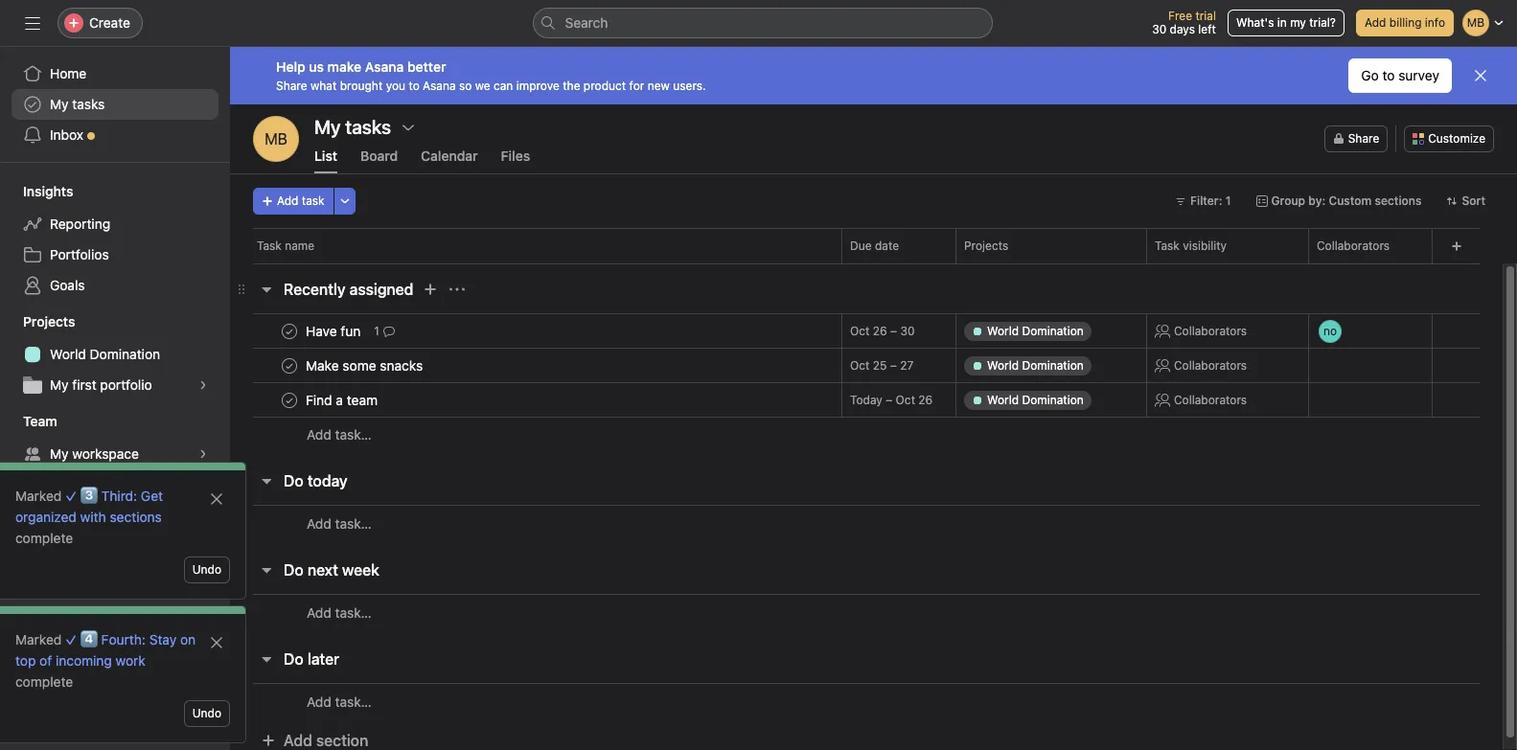 Task type: describe. For each thing, give the bounding box(es) containing it.
asana better
[[365, 58, 446, 74]]

assigned
[[350, 281, 414, 298]]

do today button
[[284, 464, 348, 499]]

collapse task list for this section image
[[259, 282, 274, 297]]

do later
[[284, 651, 340, 668]]

today
[[308, 473, 348, 490]]

task for task visibility
[[1155, 239, 1180, 253]]

row containing 1
[[230, 312, 1503, 350]]

home link
[[12, 58, 219, 89]]

1 horizontal spatial projects
[[965, 239, 1009, 253]]

search list box
[[533, 8, 993, 38]]

filter: 1
[[1191, 194, 1232, 208]]

collapse task list for this section image for do today
[[259, 474, 274, 489]]

do next week button
[[284, 553, 380, 588]]

add for second add task… button from the top
[[307, 515, 332, 532]]

workspace
[[72, 446, 139, 462]]

go to survey button
[[1349, 58, 1453, 93]]

1 button
[[370, 322, 399, 341]]

my first portfolio link
[[12, 370, 219, 401]]

to inside "go to survey" button
[[1383, 67, 1395, 83]]

complete inside the ✓ 4️⃣ fourth: stay on top of incoming work complete
[[15, 674, 73, 690]]

filter: 1 button
[[1167, 188, 1240, 215]]

calendar link
[[421, 148, 478, 174]]

share inside help us make asana better share what brought you to asana so we can improve the product for new users.
[[276, 78, 307, 93]]

completed image for oct 26
[[278, 320, 301, 343]]

custom
[[1329, 194, 1372, 208]]

get
[[141, 488, 163, 504]]

what
[[311, 78, 337, 93]]

insights element
[[0, 174, 230, 305]]

completed image for oct 25
[[278, 354, 301, 377]]

global element
[[0, 47, 230, 162]]

week
[[342, 562, 380, 579]]

third:
[[101, 488, 137, 504]]

collaborators for 30
[[1175, 324, 1247, 338]]

see details, my workspace image
[[198, 449, 209, 460]]

can
[[494, 78, 513, 93]]

next
[[308, 562, 338, 579]]

oct for oct 25 – 27
[[850, 359, 870, 373]]

header recently assigned tree grid
[[230, 312, 1503, 453]]

reporting
[[50, 216, 110, 232]]

due date
[[850, 239, 899, 253]]

1 inside dropdown button
[[1226, 194, 1232, 208]]

Make some snacks text field
[[302, 356, 429, 375]]

add for add billing info button
[[1365, 15, 1387, 30]]

add section button
[[253, 724, 376, 751]]

for
[[630, 78, 645, 93]]

my tasks
[[314, 116, 391, 138]]

collaborators for 27
[[1175, 358, 1247, 372]]

row containing task name
[[230, 228, 1518, 264]]

today
[[850, 393, 883, 407]]

group by: custom sections
[[1272, 194, 1422, 208]]

0 vertical spatial 26
[[873, 324, 888, 338]]

insights
[[23, 183, 73, 199]]

trial
[[1196, 9, 1217, 23]]

my tasks link
[[12, 89, 219, 120]]

world domination
[[50, 346, 160, 362]]

help
[[276, 58, 306, 74]]

so
[[459, 78, 472, 93]]

3️⃣
[[80, 488, 98, 504]]

✓ 4️⃣ fourth: stay on top of incoming work link
[[15, 632, 196, 669]]

mb button
[[253, 116, 299, 162]]

by:
[[1309, 194, 1326, 208]]

recently assigned button
[[284, 272, 414, 307]]

customize
[[1429, 131, 1486, 146]]

free trial 30 days left
[[1153, 9, 1217, 36]]

completed checkbox for oct 25
[[278, 354, 301, 377]]

goals link
[[12, 270, 219, 301]]

world
[[50, 346, 86, 362]]

teams element
[[0, 405, 230, 474]]

2 vertical spatial oct
[[896, 393, 916, 407]]

✓ 3️⃣ third: get organized with sections link
[[15, 488, 163, 525]]

section
[[316, 733, 369, 750]]

us
[[309, 58, 324, 74]]

3 collapse task list for this section image from the top
[[259, 652, 274, 667]]

Completed checkbox
[[278, 389, 301, 412]]

first
[[72, 377, 96, 393]]

25
[[873, 359, 887, 373]]

visibility
[[1183, 239, 1227, 253]]

goals
[[50, 277, 85, 293]]

list link
[[314, 148, 337, 174]]

do today
[[284, 473, 348, 490]]

Find a team text field
[[302, 391, 384, 410]]

row down due
[[253, 263, 1480, 265]]

3 add task… row from the top
[[230, 594, 1503, 631]]

add for second add task… button from the bottom of the page
[[307, 605, 332, 621]]

inbox link
[[12, 120, 219, 151]]

board
[[360, 148, 398, 164]]

left
[[1199, 22, 1217, 36]]

asana
[[423, 78, 456, 93]]

have fun cell
[[230, 314, 843, 349]]

my first portfolio
[[50, 377, 152, 393]]

my
[[1291, 15, 1307, 30]]

make
[[328, 58, 362, 74]]

files
[[501, 148, 530, 164]]

– for 30
[[891, 324, 898, 338]]

search button
[[533, 8, 993, 38]]

3 add task… button from the top
[[307, 603, 372, 624]]

4 add task… button from the top
[[307, 692, 372, 713]]

what's
[[1237, 15, 1275, 30]]

my tasks
[[50, 96, 105, 112]]

domination
[[90, 346, 160, 362]]

users.
[[673, 78, 706, 93]]

✓ 4️⃣ fourth: stay on top of incoming work complete
[[15, 632, 196, 690]]

4 task… from the top
[[335, 694, 372, 710]]

to inside help us make asana better share what brought you to asana so we can improve the product for new users.
[[409, 78, 420, 93]]

trial?
[[1310, 15, 1336, 30]]

name
[[285, 239, 315, 253]]

days
[[1170, 22, 1196, 36]]

add billing info button
[[1357, 10, 1454, 36]]

projects inside dropdown button
[[23, 314, 75, 330]]

portfolios link
[[12, 240, 219, 270]]

1 vertical spatial 26
[[919, 393, 933, 407]]

add task… for add task… button in header recently assigned tree grid
[[307, 427, 372, 443]]

we
[[475, 78, 491, 93]]

add task
[[277, 194, 325, 208]]

complete inside ✓ 3️⃣ third: get organized with sections complete
[[15, 530, 73, 547]]

go to survey
[[1362, 67, 1440, 83]]

30 inside free trial 30 days left
[[1153, 22, 1167, 36]]

on
[[180, 632, 196, 648]]

my for my workspace
[[50, 446, 69, 462]]

you
[[386, 78, 406, 93]]

2 add task… button from the top
[[307, 513, 372, 535]]

2 vertical spatial –
[[886, 393, 893, 407]]

1 add task… row from the top
[[230, 417, 1503, 453]]

share button
[[1325, 126, 1389, 152]]



Task type: locate. For each thing, give the bounding box(es) containing it.
completed image
[[278, 320, 301, 343], [278, 354, 301, 377]]

add down the find a team text field
[[307, 427, 332, 443]]

add task… button inside header recently assigned tree grid
[[307, 425, 372, 446]]

undo down on
[[192, 707, 221, 721]]

task
[[302, 194, 325, 208]]

see details, my first portfolio image
[[198, 380, 209, 391]]

oct left 25
[[850, 359, 870, 373]]

Have fun text field
[[302, 322, 367, 341]]

sections inside ✓ 3️⃣ third: get organized with sections complete
[[110, 509, 162, 525]]

3 my from the top
[[50, 446, 69, 462]]

add left section
[[284, 733, 312, 750]]

2 undo button from the top
[[184, 701, 230, 728]]

0 horizontal spatial share
[[276, 78, 307, 93]]

1 vertical spatial collapse task list for this section image
[[259, 563, 274, 578]]

completed image
[[278, 389, 301, 412]]

projects element
[[0, 305, 230, 405]]

row
[[230, 228, 1518, 264], [253, 263, 1480, 265], [230, 312, 1503, 350], [230, 347, 1503, 385], [230, 381, 1503, 419]]

task… down week
[[335, 605, 372, 621]]

task left name
[[257, 239, 282, 253]]

– up oct 25 – 27
[[891, 324, 898, 338]]

30 left days
[[1153, 22, 1167, 36]]

collaborators for 26
[[1175, 393, 1247, 407]]

close image for ✓ 4️⃣ fourth: stay on top of incoming work
[[209, 636, 224, 651]]

add up add section button
[[307, 694, 332, 710]]

26 right today
[[919, 393, 933, 407]]

2 undo from the top
[[192, 707, 221, 721]]

more section actions image
[[450, 282, 465, 297]]

add task… for 4th add task… button
[[307, 694, 372, 710]]

completed image inside make some snacks cell
[[278, 354, 301, 377]]

inbox
[[50, 127, 83, 143]]

add left billing
[[1365, 15, 1387, 30]]

0 horizontal spatial projects
[[23, 314, 75, 330]]

1 collapse task list for this section image from the top
[[259, 474, 274, 489]]

1 horizontal spatial 1
[[1226, 194, 1232, 208]]

4 add task… row from the top
[[230, 684, 1503, 720]]

1 do from the top
[[284, 473, 304, 490]]

completed checkbox for oct 26
[[278, 320, 301, 343]]

1 task… from the top
[[335, 427, 372, 443]]

0 vertical spatial collapse task list for this section image
[[259, 474, 274, 489]]

2 vertical spatial do
[[284, 651, 304, 668]]

2 completed checkbox from the top
[[278, 354, 301, 377]]

0 vertical spatial complete
[[15, 530, 73, 547]]

add task… up section
[[307, 694, 372, 710]]

task… up week
[[335, 515, 372, 532]]

0 horizontal spatial sections
[[110, 509, 162, 525]]

add task… for second add task… button from the top
[[307, 515, 372, 532]]

add down next
[[307, 605, 332, 621]]

row up 25
[[230, 312, 1503, 350]]

1 close image from the top
[[209, 492, 224, 507]]

portfolio
[[100, 377, 152, 393]]

board link
[[360, 148, 398, 174]]

1 vertical spatial completed image
[[278, 354, 301, 377]]

sections
[[1375, 194, 1422, 208], [110, 509, 162, 525]]

1 completed image from the top
[[278, 320, 301, 343]]

completed checkbox left the have fun text box
[[278, 320, 301, 343]]

1 vertical spatial complete
[[15, 674, 73, 690]]

to right go
[[1383, 67, 1395, 83]]

✓ for 3️⃣
[[65, 488, 77, 504]]

sort button
[[1439, 188, 1495, 215]]

complete down organized
[[15, 530, 73, 547]]

undo button
[[184, 557, 230, 584], [184, 701, 230, 728]]

1 completed checkbox from the top
[[278, 320, 301, 343]]

do next week
[[284, 562, 380, 579]]

new
[[648, 78, 670, 93]]

the
[[563, 78, 581, 93]]

collapse task list for this section image left do today on the left
[[259, 474, 274, 489]]

1 vertical spatial sections
[[110, 509, 162, 525]]

task name
[[257, 239, 315, 253]]

1 vertical spatial ✓
[[65, 632, 77, 648]]

1 add task… from the top
[[307, 427, 372, 443]]

find a team cell
[[230, 383, 843, 418]]

0 horizontal spatial to
[[409, 78, 420, 93]]

✓ 3️⃣ third: get organized with sections complete
[[15, 488, 163, 547]]

2 collapse task list for this section image from the top
[[259, 563, 274, 578]]

1 horizontal spatial sections
[[1375, 194, 1422, 208]]

mb
[[265, 130, 288, 148]]

make some snacks cell
[[230, 348, 843, 384]]

my for my tasks
[[50, 96, 69, 112]]

close image for ✓ 3️⃣ third: get organized with sections
[[209, 492, 224, 507]]

0 horizontal spatial task
[[257, 239, 282, 253]]

share down help
[[276, 78, 307, 93]]

collapse task list for this section image left the do later button
[[259, 652, 274, 667]]

sections right the custom
[[1375, 194, 1422, 208]]

undo for ✓ 3️⃣ third: get organized with sections complete
[[192, 563, 221, 577]]

share inside button
[[1349, 131, 1380, 146]]

3 task… from the top
[[335, 605, 372, 621]]

do left the later
[[284, 651, 304, 668]]

collapse task list for this section image for do next week
[[259, 563, 274, 578]]

0 vertical spatial marked
[[15, 488, 65, 504]]

undo button down on
[[184, 701, 230, 728]]

0 vertical spatial 30
[[1153, 22, 1167, 36]]

1 horizontal spatial task
[[1155, 239, 1180, 253]]

my for my first portfolio
[[50, 377, 69, 393]]

world domination link
[[12, 339, 219, 370]]

create button
[[58, 8, 143, 38]]

1 add task… button from the top
[[307, 425, 372, 446]]

1 my from the top
[[50, 96, 69, 112]]

projects button
[[0, 313, 75, 332]]

close image right on
[[209, 636, 224, 651]]

collapse task list for this section image left next
[[259, 563, 274, 578]]

2 task… from the top
[[335, 515, 372, 532]]

1 vertical spatial 30
[[901, 324, 915, 338]]

add a task to this section image
[[349, 652, 365, 667]]

collapse task list for this section image
[[259, 474, 274, 489], [259, 563, 274, 578], [259, 652, 274, 667]]

26
[[873, 324, 888, 338], [919, 393, 933, 407]]

insights button
[[0, 182, 73, 201]]

my workspace link
[[12, 439, 219, 470]]

task name column header
[[253, 228, 848, 264]]

completed checkbox inside make some snacks cell
[[278, 354, 301, 377]]

Completed checkbox
[[278, 320, 301, 343], [278, 354, 301, 377]]

0 vertical spatial 1
[[1226, 194, 1232, 208]]

task for task name
[[257, 239, 282, 253]]

1 vertical spatial marked
[[15, 632, 65, 648]]

1 vertical spatial 1
[[374, 324, 380, 338]]

1 undo from the top
[[192, 563, 221, 577]]

marked for ✓ 4️⃣ fourth: stay on top of incoming work
[[15, 632, 65, 648]]

my down team
[[50, 446, 69, 462]]

hide sidebar image
[[25, 15, 40, 31]]

completed checkbox up completed option
[[278, 354, 301, 377]]

search
[[565, 14, 608, 31]]

– for 27
[[891, 359, 897, 373]]

to right the you
[[409, 78, 420, 93]]

1 horizontal spatial share
[[1349, 131, 1380, 146]]

0 vertical spatial completed checkbox
[[278, 320, 301, 343]]

4 add task… from the top
[[307, 694, 372, 710]]

in
[[1278, 15, 1287, 30]]

1 horizontal spatial 26
[[919, 393, 933, 407]]

task inside column header
[[257, 239, 282, 253]]

add task… row
[[230, 417, 1503, 453], [230, 505, 1503, 542], [230, 594, 1503, 631], [230, 684, 1503, 720]]

oct down 27
[[896, 393, 916, 407]]

1 complete from the top
[[15, 530, 73, 547]]

1 vertical spatial –
[[891, 359, 897, 373]]

add field image
[[1451, 241, 1463, 252]]

0 vertical spatial projects
[[965, 239, 1009, 253]]

add task… down today at the bottom
[[307, 515, 372, 532]]

do inside do next week button
[[284, 562, 304, 579]]

add for 4th add task… button
[[307, 694, 332, 710]]

tasks
[[72, 96, 105, 112]]

✓ left 3️⃣
[[65, 488, 77, 504]]

✓ for 4️⃣
[[65, 632, 77, 648]]

oct
[[850, 324, 870, 338], [850, 359, 870, 373], [896, 393, 916, 407]]

30 up 27
[[901, 324, 915, 338]]

add task… for second add task… button from the bottom of the page
[[307, 605, 372, 621]]

do inside the do later button
[[284, 651, 304, 668]]

product
[[584, 78, 626, 93]]

team button
[[0, 412, 57, 431]]

do later button
[[284, 642, 340, 677]]

team
[[23, 413, 57, 430]]

4️⃣
[[80, 632, 98, 648]]

1 horizontal spatial 30
[[1153, 22, 1167, 36]]

✓
[[65, 488, 77, 504], [65, 632, 77, 648]]

task… inside header recently assigned tree grid
[[335, 427, 372, 443]]

add task… button down the find a team text field
[[307, 425, 372, 446]]

due
[[850, 239, 872, 253]]

add task… down the find a team text field
[[307, 427, 372, 443]]

add task… button down today at the bottom
[[307, 513, 372, 535]]

to
[[1383, 67, 1395, 83], [409, 78, 420, 93]]

0 vertical spatial undo
[[192, 563, 221, 577]]

complete down of
[[15, 674, 73, 690]]

my left tasks
[[50, 96, 69, 112]]

30 inside header recently assigned tree grid
[[901, 324, 915, 338]]

1 vertical spatial do
[[284, 562, 304, 579]]

row down 25
[[230, 381, 1503, 419]]

add task… button down do next week button
[[307, 603, 372, 624]]

collaborators
[[1317, 239, 1390, 253], [1175, 324, 1247, 338], [1175, 358, 1247, 372], [1175, 393, 1247, 407]]

group by: custom sections button
[[1248, 188, 1431, 215]]

26 up 25
[[873, 324, 888, 338]]

close image down see details, my workspace icon
[[209, 492, 224, 507]]

list
[[314, 148, 337, 164]]

completed checkbox inside have fun 'cell'
[[278, 320, 301, 343]]

my
[[50, 96, 69, 112], [50, 377, 69, 393], [50, 446, 69, 462]]

1
[[1226, 194, 1232, 208], [374, 324, 380, 338]]

what's in my trial?
[[1237, 15, 1336, 30]]

completed image left the have fun text box
[[278, 320, 301, 343]]

3 add task… from the top
[[307, 605, 372, 621]]

stay
[[149, 632, 177, 648]]

group
[[1272, 194, 1306, 208]]

1 inside button
[[374, 324, 380, 338]]

0 vertical spatial undo button
[[184, 557, 230, 584]]

0 vertical spatial share
[[276, 78, 307, 93]]

add billing info
[[1365, 15, 1446, 30]]

– right today
[[886, 393, 893, 407]]

do left today at the bottom
[[284, 473, 304, 490]]

1 vertical spatial share
[[1349, 131, 1380, 146]]

add section
[[284, 733, 369, 750]]

1 right the filter:
[[1226, 194, 1232, 208]]

1 vertical spatial projects
[[23, 314, 75, 330]]

0 vertical spatial sections
[[1375, 194, 1422, 208]]

reporting link
[[12, 209, 219, 240]]

add down do today on the left
[[307, 515, 332, 532]]

do for do today
[[284, 473, 304, 490]]

files link
[[501, 148, 530, 174]]

task
[[257, 239, 282, 253], [1155, 239, 1180, 253]]

top
[[15, 653, 36, 669]]

2 add task… row from the top
[[230, 505, 1503, 542]]

do for do later
[[284, 651, 304, 668]]

0 horizontal spatial 30
[[901, 324, 915, 338]]

add task… button up section
[[307, 692, 372, 713]]

0 horizontal spatial 26
[[873, 324, 888, 338]]

0 horizontal spatial 1
[[374, 324, 380, 338]]

undo for ✓ 4️⃣ fourth: stay on top of incoming work complete
[[192, 707, 221, 721]]

✓ inside the ✓ 4️⃣ fourth: stay on top of incoming work complete
[[65, 632, 77, 648]]

portfolios
[[50, 246, 109, 263]]

add inside header recently assigned tree grid
[[307, 427, 332, 443]]

my inside projects element
[[50, 377, 69, 393]]

oct 25 – 27
[[850, 359, 914, 373]]

2 add task… from the top
[[307, 515, 372, 532]]

free
[[1169, 9, 1193, 23]]

add
[[1365, 15, 1387, 30], [277, 194, 299, 208], [307, 427, 332, 443], [307, 515, 332, 532], [307, 605, 332, 621], [307, 694, 332, 710], [284, 733, 312, 750]]

1 vertical spatial undo
[[192, 707, 221, 721]]

of
[[39, 653, 52, 669]]

0 vertical spatial my
[[50, 96, 69, 112]]

2 do from the top
[[284, 562, 304, 579]]

add left task on the left top of the page
[[277, 194, 299, 208]]

✓ inside ✓ 3️⃣ third: get organized with sections complete
[[65, 488, 77, 504]]

my left first
[[50, 377, 69, 393]]

task left visibility
[[1155, 239, 1180, 253]]

1 task from the left
[[257, 239, 282, 253]]

✓ left 4️⃣
[[65, 632, 77, 648]]

3 do from the top
[[284, 651, 304, 668]]

do left next
[[284, 562, 304, 579]]

2 my from the top
[[50, 377, 69, 393]]

completed image up completed option
[[278, 354, 301, 377]]

2 close image from the top
[[209, 636, 224, 651]]

2 ✓ from the top
[[65, 632, 77, 648]]

work
[[116, 653, 146, 669]]

undo
[[192, 563, 221, 577], [192, 707, 221, 721]]

0 vertical spatial completed image
[[278, 320, 301, 343]]

oct for oct 26 – 30
[[850, 324, 870, 338]]

undo button up on
[[184, 557, 230, 584]]

marked for ✓ 3️⃣ third: get organized with sections
[[15, 488, 65, 504]]

1 vertical spatial completed checkbox
[[278, 354, 301, 377]]

show options image
[[401, 120, 416, 135]]

task… up section
[[335, 694, 372, 710]]

2 complete from the top
[[15, 674, 73, 690]]

1 vertical spatial my
[[50, 377, 69, 393]]

1 horizontal spatial to
[[1383, 67, 1395, 83]]

2 task from the left
[[1155, 239, 1180, 253]]

add task… down do next week button
[[307, 605, 372, 621]]

row up oct 26 – 30
[[230, 228, 1518, 264]]

– left 27
[[891, 359, 897, 373]]

home
[[50, 65, 87, 81]]

oct up oct 25 – 27
[[850, 324, 870, 338]]

date
[[875, 239, 899, 253]]

more actions image
[[339, 196, 351, 207]]

task… down the find a team text field
[[335, 427, 372, 443]]

2 vertical spatial collapse task list for this section image
[[259, 652, 274, 667]]

calendar
[[421, 148, 478, 164]]

1 vertical spatial close image
[[209, 636, 224, 651]]

0 vertical spatial ✓
[[65, 488, 77, 504]]

sections inside group by: custom sections dropdown button
[[1375, 194, 1422, 208]]

banner containing help us make asana better
[[230, 47, 1518, 105]]

dismiss image
[[1474, 68, 1489, 83]]

do for do next week
[[284, 562, 304, 579]]

1 vertical spatial undo button
[[184, 701, 230, 728]]

1 marked from the top
[[15, 488, 65, 504]]

add a task to this section image
[[423, 282, 439, 297]]

1 ✓ from the top
[[65, 488, 77, 504]]

add for add task… button in header recently assigned tree grid
[[307, 427, 332, 443]]

organized
[[15, 509, 77, 525]]

my inside global element
[[50, 96, 69, 112]]

undo up on
[[192, 563, 221, 577]]

2 marked from the top
[[15, 632, 65, 648]]

row up today
[[230, 347, 1503, 385]]

customize button
[[1405, 126, 1495, 152]]

0 vertical spatial oct
[[850, 324, 870, 338]]

do
[[284, 473, 304, 490], [284, 562, 304, 579], [284, 651, 304, 668]]

completed image inside have fun 'cell'
[[278, 320, 301, 343]]

2 vertical spatial my
[[50, 446, 69, 462]]

undo button for ✓ 4️⃣ fourth: stay on top of incoming work complete
[[184, 701, 230, 728]]

marked up organized
[[15, 488, 65, 504]]

share down go
[[1349, 131, 1380, 146]]

incoming
[[56, 653, 112, 669]]

fourth:
[[101, 632, 146, 648]]

close image
[[209, 492, 224, 507], [209, 636, 224, 651]]

0 vertical spatial –
[[891, 324, 898, 338]]

0 vertical spatial do
[[284, 473, 304, 490]]

my inside teams element
[[50, 446, 69, 462]]

add task…
[[307, 427, 372, 443], [307, 515, 372, 532], [307, 605, 372, 621], [307, 694, 372, 710]]

what's in my trial? button
[[1228, 10, 1345, 36]]

undo button for ✓ 3️⃣ third: get organized with sections complete
[[184, 557, 230, 584]]

2 completed image from the top
[[278, 354, 301, 377]]

banner
[[230, 47, 1518, 105]]

0 vertical spatial close image
[[209, 492, 224, 507]]

1 vertical spatial oct
[[850, 359, 870, 373]]

1 undo button from the top
[[184, 557, 230, 584]]

sections down get
[[110, 509, 162, 525]]

marked up of
[[15, 632, 65, 648]]

do inside do today button
[[284, 473, 304, 490]]

add task… inside header recently assigned tree grid
[[307, 427, 372, 443]]

recently
[[284, 281, 346, 298]]

1 up make some snacks text box in the left of the page
[[374, 324, 380, 338]]

billing
[[1390, 15, 1422, 30]]



Task type: vqa. For each thing, say whether or not it's contained in the screenshot.
'Board' link
yes



